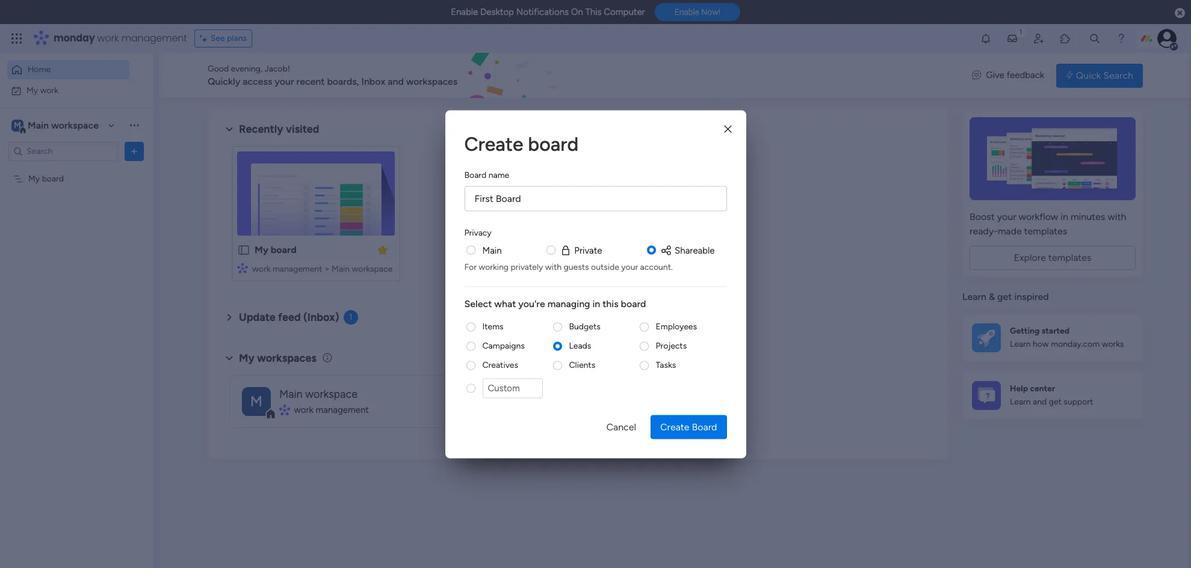 Task type: vqa. For each thing, say whether or not it's contained in the screenshot.
third row from the top
no



Task type: describe. For each thing, give the bounding box(es) containing it.
getting started element
[[962, 314, 1143, 362]]

see plans
[[210, 33, 247, 43]]

quick search button
[[1056, 63, 1143, 88]]

learn & get inspired
[[962, 291, 1049, 303]]

1 vertical spatial workspaces
[[257, 352, 316, 365]]

boards,
[[327, 76, 359, 87]]

now!
[[701, 7, 720, 17]]

close recently visited image
[[222, 122, 237, 137]]

private
[[574, 245, 602, 256]]

workspace image
[[11, 119, 23, 132]]

quick
[[1076, 70, 1101, 81]]

give feedback
[[986, 70, 1044, 81]]

templates inside button
[[1048, 252, 1091, 264]]

Custom field
[[482, 379, 543, 398]]

my work button
[[7, 81, 129, 100]]

select
[[464, 298, 492, 310]]

enable for enable now!
[[674, 7, 699, 17]]

and inside good evening, jacob! quickly access your recent boards, inbox and workspaces
[[388, 76, 404, 87]]

Board name field
[[464, 186, 727, 211]]

board inside heading
[[621, 298, 646, 310]]

work right monday
[[97, 31, 119, 45]]

recent
[[296, 76, 325, 87]]

how
[[1033, 340, 1049, 350]]

getting started learn how monday.com works
[[1010, 326, 1124, 350]]

your inside boost your workflow in minutes with ready-made templates
[[997, 211, 1016, 223]]

select what you're managing in this board
[[464, 298, 646, 310]]

enable for enable desktop notifications on this computer
[[451, 7, 478, 17]]

main inside privacy element
[[482, 245, 502, 256]]

clients
[[569, 360, 595, 370]]

notifications
[[516, 7, 569, 17]]

home button
[[7, 60, 129, 79]]

in inside select what you're managing in this board heading
[[592, 298, 600, 310]]

this
[[585, 7, 602, 17]]

inbox
[[361, 76, 385, 87]]

work management
[[294, 405, 369, 416]]

cancel button
[[597, 415, 646, 439]]

jacob simon image
[[1157, 29, 1177, 48]]

boost your workflow in minutes with ready-made templates
[[970, 211, 1126, 237]]

jacob!
[[264, 64, 290, 74]]

workspaces inside good evening, jacob! quickly access your recent boards, inbox and workspaces
[[406, 76, 458, 87]]

get inside help center learn and get support
[[1049, 397, 1062, 408]]

budgets
[[569, 322, 600, 332]]

workspace image
[[242, 387, 271, 416]]

>
[[324, 264, 330, 274]]

employees
[[656, 322, 697, 332]]

see plans button
[[194, 29, 252, 48]]

workspace selection element
[[11, 118, 101, 134]]

guests
[[564, 262, 589, 272]]

private button
[[560, 244, 602, 257]]

my work
[[26, 85, 58, 95]]

see
[[210, 33, 225, 43]]

you're
[[518, 298, 545, 310]]

help
[[1010, 384, 1028, 394]]

for working privately with guests outside your account.
[[464, 262, 673, 272]]

managing
[[547, 298, 590, 310]]

1 vertical spatial workspace
[[352, 264, 392, 274]]

board inside heading
[[528, 132, 579, 155]]

management for work management > main workspace
[[273, 264, 322, 274]]

creatives
[[482, 360, 518, 370]]

main button
[[482, 244, 502, 257]]

cancel
[[606, 421, 636, 433]]

enable now!
[[674, 7, 720, 17]]

board inside list box
[[42, 174, 64, 184]]

&
[[989, 291, 995, 303]]

update
[[239, 311, 276, 324]]

campaigns
[[482, 341, 525, 351]]

help center element
[[962, 372, 1143, 420]]

feedback
[[1007, 70, 1044, 81]]

learn for help
[[1010, 397, 1031, 408]]

works
[[1102, 340, 1124, 350]]

started
[[1042, 326, 1070, 336]]

board name
[[464, 170, 509, 180]]

evening,
[[231, 64, 262, 74]]

what
[[494, 298, 516, 310]]

main workspace inside workspace selection element
[[28, 119, 99, 131]]

monday work management
[[54, 31, 187, 45]]

1 image
[[1015, 25, 1026, 38]]

good evening, jacob! quickly access your recent boards, inbox and workspaces
[[208, 64, 458, 87]]

create board
[[660, 421, 717, 433]]

privately
[[511, 262, 543, 272]]

learn for getting
[[1010, 340, 1031, 350]]

my workspaces
[[239, 352, 316, 365]]

help image
[[1115, 32, 1127, 45]]

visited
[[286, 123, 319, 136]]

account.
[[640, 262, 673, 272]]

support
[[1064, 397, 1093, 408]]

recently visited
[[239, 123, 319, 136]]

name
[[488, 170, 509, 180]]

(inbox)
[[303, 311, 339, 324]]

enable desktop notifications on this computer
[[451, 7, 645, 17]]

quick search
[[1076, 70, 1133, 81]]

notifications image
[[980, 32, 992, 45]]

quickly
[[208, 76, 240, 87]]

inspired
[[1014, 291, 1049, 303]]

my right close my workspaces icon
[[239, 352, 254, 365]]

search
[[1103, 70, 1133, 81]]

boost
[[970, 211, 995, 223]]

privacy element
[[464, 244, 727, 273]]

made
[[998, 226, 1022, 237]]

0 vertical spatial workspace
[[51, 119, 99, 131]]

shareable button
[[660, 244, 715, 257]]



Task type: locate. For each thing, give the bounding box(es) containing it.
1 vertical spatial management
[[273, 264, 322, 274]]

my down search in workspace field
[[28, 174, 40, 184]]

for
[[464, 262, 477, 272]]

plans
[[227, 33, 247, 43]]

0 vertical spatial management
[[121, 31, 187, 45]]

1 vertical spatial and
[[1033, 397, 1047, 408]]

create board
[[464, 132, 579, 155]]

workspace
[[51, 119, 99, 131], [352, 264, 392, 274], [305, 388, 357, 401]]

close my workspaces image
[[222, 351, 237, 366]]

learn left &
[[962, 291, 986, 303]]

get right &
[[997, 291, 1012, 303]]

0 vertical spatial main workspace
[[28, 119, 99, 131]]

and
[[388, 76, 404, 87], [1033, 397, 1047, 408]]

1 horizontal spatial main workspace
[[279, 388, 357, 401]]

work inside "button"
[[40, 85, 58, 95]]

getting
[[1010, 326, 1040, 336]]

help center learn and get support
[[1010, 384, 1093, 408]]

good
[[208, 64, 229, 74]]

0 vertical spatial m
[[14, 120, 21, 130]]

component image for work management
[[279, 405, 290, 416]]

0 vertical spatial your
[[275, 76, 294, 87]]

leads
[[569, 341, 591, 351]]

0 vertical spatial my board
[[28, 174, 64, 184]]

ready-
[[970, 226, 998, 237]]

1 horizontal spatial create
[[660, 421, 689, 433]]

0 vertical spatial workspaces
[[406, 76, 458, 87]]

enable left now!
[[674, 7, 699, 17]]

templates right explore
[[1048, 252, 1091, 264]]

workflow
[[1019, 211, 1058, 223]]

main up working
[[482, 245, 502, 256]]

1 vertical spatial main workspace
[[279, 388, 357, 401]]

and down center
[[1033, 397, 1047, 408]]

2 vertical spatial learn
[[1010, 397, 1031, 408]]

main workspace up work management
[[279, 388, 357, 401]]

0 horizontal spatial main workspace
[[28, 119, 99, 131]]

get
[[997, 291, 1012, 303], [1049, 397, 1062, 408]]

2 vertical spatial your
[[621, 262, 638, 272]]

1 vertical spatial m
[[250, 393, 262, 410]]

monday.com
[[1051, 340, 1100, 350]]

items
[[482, 322, 504, 332]]

templates image image
[[973, 117, 1132, 200]]

learn inside getting started learn how monday.com works
[[1010, 340, 1031, 350]]

workspaces right inbox
[[406, 76, 458, 87]]

access
[[243, 76, 272, 87]]

create inside button
[[660, 421, 689, 433]]

remove from favorites image
[[377, 244, 389, 256]]

working
[[479, 262, 509, 272]]

1 horizontal spatial m
[[250, 393, 262, 410]]

my down home
[[26, 85, 38, 95]]

templates
[[1024, 226, 1067, 237], [1048, 252, 1091, 264]]

create for create board
[[464, 132, 523, 155]]

v2 bolt switch image
[[1066, 69, 1073, 82]]

1 vertical spatial your
[[997, 211, 1016, 223]]

0 vertical spatial component image
[[237, 263, 248, 274]]

main workspace up search in workspace field
[[28, 119, 99, 131]]

2 horizontal spatial your
[[997, 211, 1016, 223]]

create up name
[[464, 132, 523, 155]]

0 vertical spatial board
[[464, 170, 486, 180]]

your up made
[[997, 211, 1016, 223]]

0 vertical spatial and
[[388, 76, 404, 87]]

my inside "my work" "button"
[[26, 85, 38, 95]]

0 vertical spatial with
[[1108, 211, 1126, 223]]

0 horizontal spatial with
[[545, 262, 562, 272]]

open update feed (inbox) image
[[222, 311, 237, 325]]

0 horizontal spatial and
[[388, 76, 404, 87]]

2 vertical spatial management
[[316, 405, 369, 416]]

board
[[464, 170, 486, 180], [692, 421, 717, 433]]

projects
[[656, 341, 687, 351]]

your inside good evening, jacob! quickly access your recent boards, inbox and workspaces
[[275, 76, 294, 87]]

this
[[603, 298, 618, 310]]

create inside heading
[[464, 132, 523, 155]]

0 horizontal spatial get
[[997, 291, 1012, 303]]

component image for work management > main workspace
[[237, 263, 248, 274]]

1 horizontal spatial enable
[[674, 7, 699, 17]]

desktop
[[480, 7, 514, 17]]

board name heading
[[464, 169, 509, 181]]

get down center
[[1049, 397, 1062, 408]]

1 vertical spatial board
[[692, 421, 717, 433]]

2 vertical spatial workspace
[[305, 388, 357, 401]]

1 horizontal spatial get
[[1049, 397, 1062, 408]]

privacy heading
[[464, 226, 491, 239]]

work up update
[[252, 264, 270, 274]]

my inside my board list box
[[28, 174, 40, 184]]

1 vertical spatial my board
[[255, 244, 297, 256]]

0 horizontal spatial workspaces
[[257, 352, 316, 365]]

my board
[[28, 174, 64, 184], [255, 244, 297, 256]]

computer
[[604, 7, 645, 17]]

management
[[121, 31, 187, 45], [273, 264, 322, 274], [316, 405, 369, 416]]

component image down public board icon
[[237, 263, 248, 274]]

apps image
[[1059, 32, 1071, 45]]

1 horizontal spatial board
[[692, 421, 717, 433]]

1 horizontal spatial my board
[[255, 244, 297, 256]]

option
[[0, 168, 153, 170]]

my board down search in workspace field
[[28, 174, 64, 184]]

1 vertical spatial component image
[[279, 405, 290, 416]]

1 horizontal spatial component image
[[279, 405, 290, 416]]

v2 user feedback image
[[972, 69, 981, 82]]

shareable
[[675, 245, 715, 256]]

m
[[14, 120, 21, 130], [250, 393, 262, 410]]

0 horizontal spatial create
[[464, 132, 523, 155]]

main inside workspace selection element
[[28, 119, 49, 131]]

and right inbox
[[388, 76, 404, 87]]

learn inside help center learn and get support
[[1010, 397, 1031, 408]]

select what you're managing in this board option group
[[464, 321, 727, 406]]

enable now! button
[[655, 3, 740, 21]]

create board heading
[[464, 129, 727, 158]]

center
[[1030, 384, 1055, 394]]

0 horizontal spatial component image
[[237, 263, 248, 274]]

update feed (inbox)
[[239, 311, 339, 324]]

my board right public board icon
[[255, 244, 297, 256]]

learn down help at bottom
[[1010, 397, 1031, 408]]

1 vertical spatial get
[[1049, 397, 1062, 408]]

work
[[97, 31, 119, 45], [40, 85, 58, 95], [252, 264, 270, 274], [294, 405, 313, 416]]

feed
[[278, 311, 301, 324]]

templates inside boost your workflow in minutes with ready-made templates
[[1024, 226, 1067, 237]]

learn
[[962, 291, 986, 303], [1010, 340, 1031, 350], [1010, 397, 1031, 408]]

0 vertical spatial learn
[[962, 291, 986, 303]]

1 vertical spatial in
[[592, 298, 600, 310]]

1 vertical spatial with
[[545, 262, 562, 272]]

monday
[[54, 31, 95, 45]]

enable inside button
[[674, 7, 699, 17]]

m for workspace image
[[14, 120, 21, 130]]

on
[[571, 7, 583, 17]]

component image
[[237, 263, 248, 274], [279, 405, 290, 416]]

give
[[986, 70, 1004, 81]]

dapulse close image
[[1175, 7, 1185, 19]]

0 vertical spatial templates
[[1024, 226, 1067, 237]]

main workspace
[[28, 119, 99, 131], [279, 388, 357, 401]]

1
[[349, 312, 352, 323]]

0 vertical spatial create
[[464, 132, 523, 155]]

management for work management
[[316, 405, 369, 416]]

your
[[275, 76, 294, 87], [997, 211, 1016, 223], [621, 262, 638, 272]]

0 horizontal spatial enable
[[451, 7, 478, 17]]

my right public board icon
[[255, 244, 268, 256]]

work right workspace icon
[[294, 405, 313, 416]]

1 horizontal spatial in
[[1061, 211, 1068, 223]]

recently
[[239, 123, 283, 136]]

invite members image
[[1033, 32, 1045, 45]]

close image
[[724, 125, 732, 134]]

your right outside
[[621, 262, 638, 272]]

create right cancel
[[660, 421, 689, 433]]

board inside heading
[[464, 170, 486, 180]]

m for workspace icon
[[250, 393, 262, 410]]

explore
[[1014, 252, 1046, 264]]

0 horizontal spatial board
[[464, 170, 486, 180]]

0 horizontal spatial in
[[592, 298, 600, 310]]

1 horizontal spatial and
[[1033, 397, 1047, 408]]

1 horizontal spatial with
[[1108, 211, 1126, 223]]

main right workspace image
[[28, 119, 49, 131]]

0 horizontal spatial your
[[275, 76, 294, 87]]

my board list box
[[0, 166, 153, 351]]

m inside workspace image
[[14, 120, 21, 130]]

with right minutes
[[1108, 211, 1126, 223]]

0 horizontal spatial m
[[14, 120, 21, 130]]

in inside boost your workflow in minutes with ready-made templates
[[1061, 211, 1068, 223]]

outside
[[591, 262, 619, 272]]

your down jacob! on the left of the page
[[275, 76, 294, 87]]

select what you're managing in this board heading
[[464, 297, 727, 311]]

minutes
[[1071, 211, 1105, 223]]

main
[[28, 119, 49, 131], [482, 245, 502, 256], [332, 264, 350, 274], [279, 388, 302, 401]]

0 vertical spatial get
[[997, 291, 1012, 303]]

work management > main workspace
[[252, 264, 392, 274]]

enable left desktop
[[451, 7, 478, 17]]

in left minutes
[[1061, 211, 1068, 223]]

with inside privacy element
[[545, 262, 562, 272]]

explore templates
[[1014, 252, 1091, 264]]

create for create board
[[660, 421, 689, 433]]

m inside workspace icon
[[250, 393, 262, 410]]

select product image
[[11, 32, 23, 45]]

create board button
[[651, 415, 727, 439]]

home
[[28, 64, 51, 75]]

tasks
[[656, 360, 676, 370]]

0 horizontal spatial my board
[[28, 174, 64, 184]]

your inside privacy element
[[621, 262, 638, 272]]

privacy
[[464, 227, 491, 238]]

workspaces down update feed (inbox) at the bottom of page
[[257, 352, 316, 365]]

with inside boost your workflow in minutes with ready-made templates
[[1108, 211, 1126, 223]]

and inside help center learn and get support
[[1033, 397, 1047, 408]]

board inside button
[[692, 421, 717, 433]]

learn down getting
[[1010, 340, 1031, 350]]

templates down 'workflow'
[[1024, 226, 1067, 237]]

0 vertical spatial in
[[1061, 211, 1068, 223]]

search everything image
[[1089, 32, 1101, 45]]

1 horizontal spatial workspaces
[[406, 76, 458, 87]]

my board inside my board list box
[[28, 174, 64, 184]]

main right >
[[332, 264, 350, 274]]

component image right workspace icon
[[279, 405, 290, 416]]

1 vertical spatial create
[[660, 421, 689, 433]]

1 horizontal spatial your
[[621, 262, 638, 272]]

explore templates button
[[970, 246, 1136, 270]]

my
[[26, 85, 38, 95], [28, 174, 40, 184], [255, 244, 268, 256], [239, 352, 254, 365]]

main right workspace icon
[[279, 388, 302, 401]]

1 vertical spatial templates
[[1048, 252, 1091, 264]]

1 vertical spatial learn
[[1010, 340, 1031, 350]]

work down home
[[40, 85, 58, 95]]

workspace up search in workspace field
[[51, 119, 99, 131]]

inbox image
[[1006, 32, 1018, 45]]

in
[[1061, 211, 1068, 223], [592, 298, 600, 310]]

with left guests
[[545, 262, 562, 272]]

workspace down remove from favorites icon
[[352, 264, 392, 274]]

Search in workspace field
[[25, 144, 101, 158]]

public board image
[[237, 244, 250, 257]]

in left the this
[[592, 298, 600, 310]]

workspaces
[[406, 76, 458, 87], [257, 352, 316, 365]]

workspace up work management
[[305, 388, 357, 401]]



